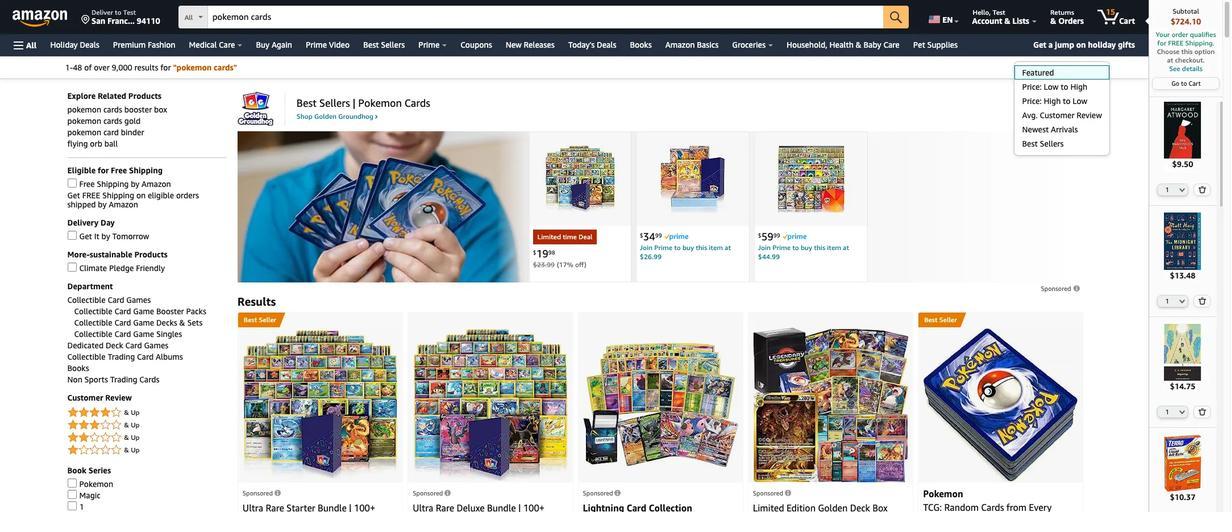Task type: describe. For each thing, give the bounding box(es) containing it.
ball
[[104, 139, 118, 149]]

subtotal
[[1173, 7, 1200, 15]]

fashion
[[148, 40, 175, 49]]

book series
[[67, 466, 111, 476]]

sponsored for sponsored ad - limited edition golden deck box bundle | 100+ assorted authentic cards | guaranteed gold secret rare, 2 ult... image
[[753, 490, 783, 497]]

9,000
[[112, 63, 132, 72]]

buy for 59
[[801, 244, 813, 252]]

malgudi days (penguin classics) image
[[1155, 324, 1212, 381]]

get it by tomorrow
[[79, 232, 149, 241]]

holiday deals link
[[43, 37, 106, 53]]

1 horizontal spatial pokemon
[[358, 97, 402, 109]]

pokemon inside the book series element
[[79, 480, 113, 489]]

get for get it by tomorrow
[[79, 232, 92, 241]]

by for it
[[102, 232, 110, 241]]

dropdown image for $14.75
[[1180, 410, 1186, 414]]

card left "albums"
[[137, 352, 154, 362]]

1 vertical spatial by
[[98, 200, 107, 209]]

go to cart
[[1172, 80, 1201, 87]]

binder
[[121, 128, 144, 137]]

2 cards from the top
[[103, 116, 122, 126]]

limited time deal link
[[533, 230, 597, 245]]

free inside your order qualifies for free shipping. choose this option at checkout. see details
[[1169, 39, 1184, 47]]

0 vertical spatial shipping
[[129, 166, 163, 175]]

card
[[103, 128, 119, 137]]

& inside 'element'
[[124, 434, 129, 442]]

& up for third & up link from the bottom of the customer review element at the left of the page
[[124, 421, 140, 430]]

$ inside $ 19 98 $23.99 (17% off)
[[533, 249, 537, 256]]

sellers for best sellers | pokemon cards
[[319, 97, 350, 109]]

$13.48
[[1170, 270, 1196, 280]]

to right go at the top right of page
[[1182, 80, 1188, 87]]

books link inside department element
[[67, 364, 89, 373]]

on inside free shipping by amazon get free shipping on eligible orders shipped by amazon
[[136, 191, 146, 200]]

1 vertical spatial customer
[[67, 393, 103, 403]]

Search Amazon text field
[[208, 6, 884, 28]]

sort by: featured
[[1019, 64, 1070, 71]]

to inside join prime to buy this item at $26.99
[[674, 244, 681, 252]]

this for 59
[[814, 244, 826, 252]]

buy again link
[[249, 37, 299, 53]]

1 vertical spatial cart
[[1189, 80, 1201, 87]]

pokemon cards booster box link
[[67, 105, 167, 115]]

related
[[98, 91, 126, 101]]

2 & up link from the top
[[67, 419, 226, 432]]

option
[[1195, 47, 1215, 56]]

buy
[[256, 40, 270, 49]]

1 pokemon from the top
[[67, 105, 101, 115]]

1-48 of over 9,000 results for
[[65, 63, 171, 72]]

pet supplies
[[914, 40, 958, 49]]

3 pokemon from the top
[[67, 128, 101, 137]]

3 & up link from the top
[[67, 431, 226, 445]]

prime inside join prime to buy this item at $26.99
[[655, 244, 673, 252]]

golden
[[314, 112, 337, 121]]

health
[[830, 40, 854, 49]]

2 horizontal spatial pokemon
[[923, 488, 964, 500]]

tomorrow
[[112, 232, 149, 241]]

best seller link for "sponsored ad - ultra rare starter bundle | 100+ authentic cards | 1x ultra rare guaranteed | legendary, vstar, vmax, v, g..." image
[[238, 313, 403, 327]]

0 horizontal spatial for
[[98, 166, 109, 175]]

dedicated
[[67, 341, 104, 350]]

prime video
[[306, 40, 350, 49]]

featured link
[[1015, 66, 1110, 80]]

by for shipping
[[131, 179, 140, 189]]

at for 34
[[725, 244, 731, 252]]

checkbox image for climate pledge friendly
[[67, 263, 76, 272]]

orders
[[176, 191, 199, 200]]

cards inside department collectible card games collectible card game booster packs collectible card game decks & sets collectible card game singles dedicated deck card games collectible trading card albums books non sports trading cards
[[139, 375, 160, 385]]

book
[[67, 466, 87, 476]]

amazon image
[[13, 10, 68, 27]]

19
[[537, 248, 549, 260]]

checkbox image for 1
[[67, 502, 76, 511]]

friendly
[[136, 264, 165, 273]]

this inside your order qualifies for free shipping. choose this option at checkout. see details
[[1182, 47, 1193, 56]]

1 vertical spatial amazon
[[142, 179, 171, 189]]

get inside free shipping by amazon get free shipping on eligible orders shipped by amazon
[[67, 191, 80, 200]]

1 cards from the top
[[103, 105, 122, 115]]

deals for holiday deals
[[80, 40, 99, 49]]

$ 34 99
[[640, 231, 662, 243]]

non sports trading cards link
[[67, 375, 160, 385]]

4 stars & up element
[[67, 406, 226, 420]]

best inside navigation 'navigation'
[[363, 40, 379, 49]]

time
[[563, 233, 577, 241]]

& up for fourth & up link from the top
[[124, 446, 140, 455]]

checkbox image for pokemon
[[67, 479, 76, 488]]

medical
[[189, 40, 217, 49]]

the midnight library: a gma book club pick (a novel) image
[[1155, 213, 1212, 270]]

baby
[[864, 40, 882, 49]]

best sellers
[[363, 40, 405, 49]]

3 stars & up element
[[67, 419, 226, 432]]

more-sustainable products
[[67, 250, 168, 260]]

sponsored for sponsored ad - lightning card collection's ultra rare bundle- 50 cards that inculdes (2 foil cards and 2 rare cards, 1 ran... image
[[583, 490, 613, 497]]

0 vertical spatial trading
[[108, 352, 135, 362]]

1 game from the top
[[133, 307, 154, 316]]

best sellers link for prime video
[[357, 37, 412, 53]]

sets
[[187, 318, 203, 328]]

explore related products element
[[67, 105, 226, 149]]

groceries link
[[726, 37, 780, 53]]

terro t300b liquid ant killer, 12 bait stations image
[[1155, 435, 1212, 492]]

1 & up link from the top
[[67, 406, 226, 420]]

1 horizontal spatial cards
[[405, 97, 430, 109]]

more-
[[67, 250, 90, 260]]

card up dedicated deck card games link
[[115, 329, 131, 339]]

up for "1 star & up" element
[[131, 446, 140, 455]]

All search field
[[178, 6, 909, 30]]

navigation navigation
[[0, 0, 1223, 512]]

1 star & up element
[[67, 444, 226, 457]]

join prime to buy this item at $26.99
[[640, 244, 731, 261]]

avg.
[[1023, 111, 1038, 120]]

seller for "sponsored ad - ultra rare starter bundle | 100+ authentic cards | 1x ultra rare guaranteed | legendary, vstar, vmax, v, g..." image
[[259, 315, 277, 324]]

medical care link
[[182, 37, 249, 53]]

of
[[84, 63, 92, 72]]

join for 34
[[640, 244, 653, 252]]

$23.99
[[533, 261, 555, 269]]

$ for 34
[[640, 232, 643, 239]]

1 vertical spatial shipping
[[97, 179, 129, 189]]

subtotal $724.10
[[1171, 7, 1201, 26]]

today's deals
[[568, 40, 617, 49]]

to down price: low to high link
[[1063, 96, 1071, 106]]

$9.50
[[1173, 159, 1194, 169]]

eligible for prime. image
[[664, 234, 688, 241]]

premium fashion link
[[106, 37, 182, 53]]

see
[[1170, 64, 1181, 73]]

card up the collectible card game booster packs link
[[108, 295, 124, 305]]

sports
[[84, 375, 108, 385]]

deals for today's deals
[[597, 40, 617, 49]]

0 vertical spatial free
[[111, 166, 127, 175]]

books link inside navigation 'navigation'
[[623, 37, 659, 53]]

best seller link for pokemon tcg: random cards from every series, 50 cards in each lot image
[[919, 313, 1083, 327]]

featured inside featured price: low to high price: high to low avg. customer review newest arrivals best sellers
[[1023, 68, 1054, 78]]

join prime to buy this item at $26.99 link
[[640, 244, 746, 261]]

choose
[[1157, 47, 1180, 56]]

$ for 59
[[758, 232, 762, 239]]

98
[[549, 249, 555, 256]]

join for 59
[[758, 244, 771, 252]]

avg. customer review link
[[1015, 108, 1110, 122]]

eligible for prime. image
[[783, 234, 807, 241]]

& left baby
[[856, 40, 862, 49]]

free shipping by amazon get free shipping on eligible orders shipped by amazon
[[67, 179, 199, 209]]

sponsored ad - ultra rare starter bundle | 100+ authentic cards | 1x ultra rare guaranteed | legendary, vstar, vmax, v, g... image
[[243, 331, 398, 480]]

best sellers link for newest arrivals
[[1015, 137, 1110, 151]]

1 vertical spatial games
[[144, 341, 169, 350]]

new
[[506, 40, 522, 49]]

$ 19 98 $23.99 (17% off)
[[533, 248, 587, 269]]

your order qualifies for free shipping. choose this option at checkout. see details
[[1156, 30, 1216, 73]]

2 game from the top
[[133, 318, 154, 328]]

dropdown image for $9.50
[[1180, 188, 1186, 192]]

go
[[1172, 80, 1180, 87]]

1 vertical spatial for
[[160, 63, 171, 72]]

details
[[1183, 64, 1203, 73]]

department element
[[67, 295, 226, 385]]

& down 4 stars & up element
[[124, 421, 129, 430]]

0 vertical spatial dropdown image
[[1073, 66, 1078, 70]]

0 horizontal spatial review
[[105, 393, 132, 403]]

94110‌
[[137, 16, 160, 26]]

(17%
[[557, 261, 574, 269]]

dedicated deck card games link
[[67, 341, 169, 350]]

collectible card game singles link
[[74, 329, 182, 339]]

sponsored ad - lightning card collection's ultra rare bundle- 50 cards that inculdes (2 foil cards and 2 rare cards, 1 ran... image
[[583, 343, 738, 467]]

sponsored for sponsored ad - ultra rare deluxe bundle | 100+ authentic cards with 2 guaranteed ultra rares | plus 10 bonus rares or holo... image
[[413, 490, 443, 497]]

eligible
[[67, 166, 96, 175]]

59
[[762, 231, 774, 243]]

sustainable
[[90, 250, 132, 260]]

eligible
[[148, 191, 174, 200]]

price: low to high link
[[1015, 80, 1110, 94]]

basics
[[697, 40, 719, 49]]

1 care from the left
[[219, 40, 235, 49]]

& inside returns & orders
[[1051, 16, 1057, 26]]

|
[[353, 97, 356, 109]]

$44.99
[[758, 252, 780, 261]]

qualifies
[[1190, 30, 1216, 39]]

$ 59 99
[[758, 231, 780, 243]]



Task type: locate. For each thing, give the bounding box(es) containing it.
0 horizontal spatial seller
[[259, 315, 277, 324]]

results
[[134, 63, 158, 72]]

2 buy from the left
[[801, 244, 813, 252]]

3 game from the top
[[133, 329, 154, 339]]

1 vertical spatial dropdown image
[[1180, 299, 1186, 303]]

en link
[[922, 3, 964, 31]]

2 stars & up element
[[67, 431, 226, 445]]

item inside join prime to buy this item at $26.99
[[709, 244, 723, 252]]

get
[[1034, 40, 1047, 49], [67, 191, 80, 200], [79, 232, 92, 241]]

1 horizontal spatial $
[[640, 232, 643, 239]]

price: up avg.
[[1023, 96, 1042, 106]]

up down 2 stars & up 'element'
[[131, 446, 140, 455]]

1 vertical spatial get
[[67, 191, 80, 200]]

1 horizontal spatial for
[[160, 63, 171, 72]]

1 delete image from the top
[[1199, 186, 1207, 193]]

prime inside prime link
[[419, 40, 440, 49]]

high down price: low to high link
[[1044, 96, 1061, 106]]

0 vertical spatial for
[[1158, 39, 1167, 47]]

trading down collectible trading card albums link
[[110, 375, 137, 385]]

2 horizontal spatial for
[[1158, 39, 1167, 47]]

by up day
[[98, 200, 107, 209]]

$ inside $ 59 99
[[758, 232, 762, 239]]

2 care from the left
[[884, 40, 900, 49]]

2 delete image from the top
[[1199, 297, 1207, 305]]

$
[[640, 232, 643, 239], [758, 232, 762, 239], [533, 249, 537, 256]]

customer review element
[[67, 406, 226, 457]]

1 test from the left
[[123, 8, 136, 16]]

get left it
[[79, 232, 92, 241]]

1 vertical spatial delete image
[[1199, 297, 1207, 305]]

1 horizontal spatial cart
[[1189, 80, 1201, 87]]

checkbox image down more-
[[67, 263, 76, 272]]

delete image up the midnight library: a gma book club pick (a novel) image
[[1199, 186, 1207, 193]]

99 inside $ 59 99
[[774, 232, 780, 239]]

0 vertical spatial customer
[[1040, 111, 1075, 120]]

card down collectible card games link
[[115, 307, 131, 316]]

2 dropdown image from the top
[[1180, 410, 1186, 414]]

1 vertical spatial best sellers link
[[1015, 137, 1110, 151]]

2 seller from the left
[[940, 315, 957, 324]]

games down singles
[[144, 341, 169, 350]]

buy inside join prime to buy this item at $44.99
[[801, 244, 813, 252]]

by right it
[[102, 232, 110, 241]]

shop golden
[[297, 112, 338, 121]]

0 horizontal spatial item
[[709, 244, 723, 252]]

join prime to buy this item at $44.99
[[758, 244, 849, 261]]

1 for $9.50
[[1166, 186, 1169, 193]]

products inside 'explore related products pokemon cards booster box pokemon cards gold pokemon card binder flying orb ball'
[[128, 91, 162, 101]]

& up inside 2 stars & up 'element'
[[124, 434, 140, 442]]

1 vertical spatial high
[[1044, 96, 1061, 106]]

1 item from the left
[[709, 244, 723, 252]]

prime right best sellers
[[419, 40, 440, 49]]

up for 3 stars & up element
[[131, 421, 140, 430]]

best seller group for "sponsored ad - ultra rare starter bundle | 100+ authentic cards | 1x ultra rare guaranteed | legendary, vstar, vmax, v, g..." image
[[238, 313, 280, 327]]

4 checkbox image from the top
[[67, 502, 76, 511]]

1 vertical spatial free
[[82, 191, 100, 200]]

15
[[1106, 7, 1116, 16]]

1 best seller link from the left
[[238, 313, 403, 327]]

2 price: from the top
[[1023, 96, 1042, 106]]

1 for $14.75
[[1166, 408, 1169, 416]]

products for sustainable
[[134, 250, 168, 260]]

checkbox image for free shipping by amazon
[[67, 179, 76, 188]]

all down amazon image
[[26, 40, 37, 50]]

2 vertical spatial pokemon
[[67, 128, 101, 137]]

sponsored button for sponsored ad - ultra rare deluxe bundle | 100+ authentic cards with 2 guaranteed ultra rares | plus 10 bonus rares or holo... image
[[413, 490, 451, 497]]

cards
[[103, 105, 122, 115], [103, 116, 122, 126]]

flying
[[67, 139, 88, 149]]

books link up non on the bottom left of the page
[[67, 364, 89, 373]]

$ inside $ 34 99
[[640, 232, 643, 239]]

1 horizontal spatial at
[[843, 244, 849, 252]]

1 deals from the left
[[80, 40, 99, 49]]

new releases link
[[499, 37, 562, 53]]

99 left eligible for prime. icon
[[655, 232, 662, 239]]

$14.75
[[1170, 381, 1196, 391]]

1 join from the left
[[640, 244, 653, 252]]

& up link down 3 stars & up element
[[67, 444, 226, 457]]

0 horizontal spatial best seller
[[244, 315, 277, 324]]

list box
[[1014, 66, 1110, 151]]

1 vertical spatial low
[[1073, 96, 1088, 106]]

cart down details
[[1189, 80, 1201, 87]]

series
[[89, 466, 111, 476]]

delete image for $9.50
[[1199, 186, 1207, 193]]

featured price: low to high price: high to low avg. customer review newest arrivals best sellers
[[1023, 68, 1102, 149]]

0 horizontal spatial sellers
[[319, 97, 350, 109]]

1 horizontal spatial best seller link
[[919, 313, 1083, 327]]

1 inside 1 link
[[79, 502, 84, 512]]

games up the collectible card game booster packs link
[[126, 295, 151, 305]]

3 & up from the top
[[124, 434, 140, 442]]

customer down price: high to low link at right top
[[1040, 111, 1075, 120]]

"pokemon
[[173, 63, 212, 72]]

join inside join prime to buy this item at $26.99
[[640, 244, 653, 252]]

& up link down 4 stars & up element
[[67, 431, 226, 445]]

0 horizontal spatial books link
[[67, 364, 89, 373]]

prime video link
[[299, 37, 357, 53]]

cards down related on the left top of the page
[[103, 105, 122, 115]]

1 vertical spatial books
[[67, 364, 89, 373]]

featured option
[[1014, 66, 1110, 80]]

sellers for best sellers
[[381, 40, 405, 49]]

coupons link
[[454, 37, 499, 53]]

pokemon
[[67, 105, 101, 115], [67, 116, 101, 126], [67, 128, 101, 137]]

customer down non on the bottom left of the page
[[67, 393, 103, 403]]

& up inside 3 stars & up element
[[124, 421, 140, 430]]

up up 3 stars & up element
[[131, 408, 140, 417]]

1 dropdown image from the top
[[1180, 188, 1186, 192]]

delivery day
[[67, 218, 115, 228]]

& up link up 2 stars & up 'element'
[[67, 406, 226, 420]]

today's deals link
[[562, 37, 623, 53]]

0 vertical spatial pokemon
[[67, 105, 101, 115]]

3 up from the top
[[131, 434, 140, 442]]

this inside join prime to buy this item at $26.99
[[696, 244, 707, 252]]

1 price: from the top
[[1023, 82, 1042, 92]]

$ up "$23.99"
[[533, 249, 537, 256]]

1 horizontal spatial join
[[758, 244, 771, 252]]

free inside free shipping by amazon get free shipping on eligible orders shipped by amazon
[[79, 179, 95, 189]]

cards up card
[[103, 116, 122, 126]]

delete image for $14.75
[[1199, 408, 1207, 416]]

holiday
[[50, 40, 78, 49]]

0 vertical spatial books link
[[623, 37, 659, 53]]

collectible card game decks & sets link
[[74, 318, 203, 328]]

2 deals from the left
[[597, 40, 617, 49]]

on left the 'eligible'
[[136, 191, 146, 200]]

1 seller from the left
[[259, 315, 277, 324]]

best sellers link down arrivals
[[1015, 137, 1110, 151]]

to down eligible for prime. icon
[[674, 244, 681, 252]]

& up for 1st & up link from the top
[[124, 408, 140, 417]]

1 up terro t300b liquid ant killer, 12 bait stations image
[[1166, 408, 1169, 416]]

test
[[123, 8, 136, 16], [993, 8, 1006, 16]]

& up link up "1 star & up" element
[[67, 419, 226, 432]]

to right "deliver"
[[115, 8, 121, 16]]

0 horizontal spatial $
[[533, 249, 537, 256]]

dropdown image down $14.75
[[1180, 410, 1186, 414]]

join inside join prime to buy this item at $44.99
[[758, 244, 771, 252]]

dropdown image
[[1180, 188, 1186, 192], [1180, 410, 1186, 414]]

& down 3 stars & up element
[[124, 434, 129, 442]]

1 horizontal spatial seller
[[940, 315, 957, 324]]

1 horizontal spatial books
[[630, 40, 652, 49]]

1 horizontal spatial best seller
[[925, 315, 957, 324]]

0 vertical spatial by
[[131, 179, 140, 189]]

2 vertical spatial sellers
[[1040, 139, 1064, 149]]

the handmaid&#39;s tale image
[[1155, 102, 1212, 159]]

prime inside prime video link
[[306, 40, 327, 49]]

1 99 from the left
[[655, 232, 662, 239]]

game up collectible card game decks & sets link
[[133, 307, 154, 316]]

for left order
[[1158, 39, 1167, 47]]

1 vertical spatial trading
[[110, 375, 137, 385]]

best seller for pokemon tcg: random cards from every series, 50 cards in each lot image
[[925, 315, 957, 324]]

cart right the 15
[[1120, 16, 1135, 26]]

4 & up from the top
[[124, 446, 140, 455]]

review up arrivals
[[1077, 111, 1102, 120]]

1 up the midnight library: a gma book club pick (a novel) image
[[1166, 186, 1169, 193]]

review
[[1077, 111, 1102, 120], [105, 393, 132, 403]]

delete image
[[1199, 186, 1207, 193], [1199, 297, 1207, 305], [1199, 408, 1207, 416]]

for inside your order qualifies for free shipping. choose this option at checkout. see details
[[1158, 39, 1167, 47]]

review inside featured price: low to high price: high to low avg. customer review newest arrivals best sellers
[[1077, 111, 1102, 120]]

0 horizontal spatial test
[[123, 8, 136, 16]]

0 vertical spatial amazon
[[666, 40, 695, 49]]

get inside navigation 'navigation'
[[1034, 40, 1047, 49]]

1 vertical spatial free
[[79, 179, 95, 189]]

on inside get a jump on holiday gifts link
[[1077, 40, 1086, 49]]

sponsored button
[[1041, 283, 1081, 294], [243, 490, 281, 497], [413, 490, 451, 497], [583, 490, 621, 497], [753, 490, 791, 497]]

deliver
[[92, 8, 113, 16]]

0 horizontal spatial buy
[[683, 244, 694, 252]]

1 vertical spatial cards
[[139, 375, 160, 385]]

to inside deliver to test san franc... 94110‌
[[115, 8, 121, 16]]

this for 34
[[696, 244, 707, 252]]

0 vertical spatial games
[[126, 295, 151, 305]]

1 down magic link
[[79, 502, 84, 512]]

1 vertical spatial checkbox image
[[67, 479, 76, 488]]

game
[[133, 307, 154, 316], [133, 318, 154, 328], [133, 329, 154, 339]]

amazon inside navigation 'navigation'
[[666, 40, 695, 49]]

& left the lists
[[1005, 16, 1011, 26]]

best seller group for pokemon tcg: random cards from every series, 50 cards in each lot image
[[919, 313, 961, 327]]

0 horizontal spatial best seller link
[[238, 313, 403, 327]]

this
[[1182, 47, 1193, 56], [696, 244, 707, 252], [814, 244, 826, 252]]

prime up the $26.99
[[655, 244, 673, 252]]

prime
[[306, 40, 327, 49], [419, 40, 440, 49], [655, 244, 673, 252], [773, 244, 791, 252]]

1 horizontal spatial best sellers link
[[1015, 137, 1110, 151]]

dropdown image down '$9.50'
[[1180, 188, 1186, 192]]

premium fashion
[[113, 40, 175, 49]]

albums
[[156, 352, 183, 362]]

1 horizontal spatial high
[[1071, 82, 1088, 92]]

2 vertical spatial game
[[133, 329, 154, 339]]

0 vertical spatial cards
[[405, 97, 430, 109]]

1 vertical spatial pokemon
[[67, 116, 101, 126]]

test left 94110‌
[[123, 8, 136, 16]]

2 join from the left
[[758, 244, 771, 252]]

test right "hello,"
[[993, 8, 1006, 16]]

free inside free shipping by amazon get free shipping on eligible orders shipped by amazon
[[82, 191, 100, 200]]

collectible card games link
[[67, 295, 151, 305]]

1 vertical spatial all
[[26, 40, 37, 50]]

2 horizontal spatial this
[[1182, 47, 1193, 56]]

2 horizontal spatial at
[[1168, 56, 1174, 64]]

1 horizontal spatial books link
[[623, 37, 659, 53]]

0 horizontal spatial cards
[[139, 375, 160, 385]]

at for 59
[[843, 244, 849, 252]]

sponsored ad - ultra rare deluxe bundle | 100+ authentic cards with 2 guaranteed ultra rares | plus 10 bonus rares or holo... image
[[413, 329, 568, 481]]

pet supplies link
[[907, 37, 965, 53]]

1 buy from the left
[[683, 244, 694, 252]]

3 delete image from the top
[[1199, 408, 1207, 416]]

booster
[[124, 105, 152, 115]]

checkbox image down eligible
[[67, 179, 76, 188]]

this inside join prime to buy this item at $44.99
[[814, 244, 826, 252]]

at inside join prime to buy this item at $44.99
[[843, 244, 849, 252]]

0 horizontal spatial 99
[[655, 232, 662, 239]]

at inside your order qualifies for free shipping. choose this option at checkout. see details
[[1168, 56, 1174, 64]]

best seller group
[[238, 313, 280, 327], [919, 313, 961, 327]]

0 horizontal spatial low
[[1044, 82, 1059, 92]]

99 for 59
[[774, 232, 780, 239]]

explore
[[67, 91, 96, 101]]

up for 4 stars & up element
[[131, 408, 140, 417]]

2 vertical spatial get
[[79, 232, 92, 241]]

hello, test
[[973, 8, 1006, 16]]

2 best seller link from the left
[[919, 313, 1083, 327]]

by down eligible for free shipping
[[131, 179, 140, 189]]

checkbox image inside pokemon link
[[67, 479, 76, 488]]

3 checkbox image from the top
[[67, 490, 76, 499]]

amazon up day
[[109, 200, 138, 209]]

sponsored button for sponsored ad - lightning card collection's ultra rare bundle- 50 cards that inculdes (2 foil cards and 2 rare cards, 1 ran... image
[[583, 490, 621, 497]]

review down non sports trading cards link
[[105, 393, 132, 403]]

0 vertical spatial get
[[1034, 40, 1047, 49]]

best seller for "sponsored ad - ultra rare starter bundle | 100+ authentic cards | 1x ultra rare guaranteed | legendary, vstar, vmax, v, g..." image
[[244, 315, 277, 324]]

best inside featured price: low to high price: high to low avg. customer review newest arrivals best sellers
[[1023, 139, 1038, 149]]

by inside get it by tomorrow link
[[102, 232, 110, 241]]

1 checkbox image from the top
[[67, 263, 76, 272]]

1 up malgudi days (penguin classics) image
[[1166, 297, 1169, 305]]

delete image for $13.48
[[1199, 297, 1207, 305]]

99 for 34
[[655, 232, 662, 239]]

customer inside featured price: low to high price: high to low avg. customer review newest arrivals best sellers
[[1040, 111, 1075, 120]]

free down eligible
[[79, 179, 95, 189]]

booster
[[156, 307, 184, 316]]

2 best seller from the left
[[925, 315, 957, 324]]

up for 2 stars & up 'element'
[[131, 434, 140, 442]]

sponsored ad - limited edition golden deck box bundle | 100+ assorted authentic cards | guaranteed gold secret rare, 2 ult... image
[[753, 328, 909, 483]]

account & lists
[[973, 16, 1030, 26]]

department
[[67, 282, 113, 291]]

non
[[67, 375, 82, 385]]

0 horizontal spatial dropdown image
[[1073, 66, 1078, 70]]

products for related
[[128, 91, 162, 101]]

1
[[1166, 186, 1169, 193], [1166, 297, 1169, 305], [1166, 408, 1169, 416], [79, 502, 84, 512]]

& left orders
[[1051, 16, 1057, 26]]

shipping
[[129, 166, 163, 175], [97, 179, 129, 189], [102, 191, 134, 200]]

2 horizontal spatial sellers
[[1040, 139, 1064, 149]]

sellers up golden
[[319, 97, 350, 109]]

& up for third & up link from the top
[[124, 434, 140, 442]]

deals right today's
[[597, 40, 617, 49]]

buy inside join prime to buy this item at $26.99
[[683, 244, 694, 252]]

game down the collectible card game booster packs link
[[133, 318, 154, 328]]

& inside department collectible card games collectible card game booster packs collectible card game decks & sets collectible card game singles dedicated deck card games collectible trading card albums books non sports trading cards
[[179, 318, 185, 328]]

1 up from the top
[[131, 408, 140, 417]]

dropdown image up price: low to high link
[[1073, 66, 1078, 70]]

0 horizontal spatial books
[[67, 364, 89, 373]]

sponsored button for sponsored ad - limited edition golden deck box bundle | 100+ assorted authentic cards | guaranteed gold secret rare, 2 ult... image
[[753, 490, 791, 497]]

buy for 34
[[683, 244, 694, 252]]

0 horizontal spatial pokemon
[[79, 480, 113, 489]]

& up down 3 stars & up element
[[124, 434, 140, 442]]

4 & up link from the top
[[67, 444, 226, 457]]

checkbox image inside 1 link
[[67, 502, 76, 511]]

0 vertical spatial free
[[1169, 39, 1184, 47]]

collectible trading card albums link
[[67, 352, 183, 362]]

best sellers link right video
[[357, 37, 412, 53]]

pledge
[[109, 264, 134, 273]]

all up medical
[[185, 13, 193, 22]]

all inside all button
[[26, 40, 37, 50]]

item inside join prime to buy this item at $44.99
[[827, 244, 841, 252]]

care right baby
[[884, 40, 900, 49]]

1 vertical spatial products
[[134, 250, 168, 260]]

books right today's deals
[[630, 40, 652, 49]]

price:
[[1023, 82, 1042, 92], [1023, 96, 1042, 106]]

1 horizontal spatial this
[[814, 244, 826, 252]]

books inside books link
[[630, 40, 652, 49]]

1 vertical spatial on
[[136, 191, 146, 200]]

checkbox image
[[67, 179, 76, 188], [67, 231, 76, 240], [67, 490, 76, 499], [67, 502, 76, 511]]

get left a
[[1034, 40, 1047, 49]]

sellers down newest arrivals link
[[1040, 139, 1064, 149]]

checkbox image for magic
[[67, 490, 76, 499]]

0 vertical spatial dropdown image
[[1180, 188, 1186, 192]]

& up 3 stars & up element
[[124, 408, 129, 417]]

list box containing featured
[[1014, 66, 1110, 151]]

sellers left prime link
[[381, 40, 405, 49]]

join prime to buy this item at $44.99 link
[[758, 244, 864, 261]]

on
[[1077, 40, 1086, 49], [136, 191, 146, 200]]

& up down 4 stars & up element
[[124, 421, 140, 430]]

checkbox image up 1 link
[[67, 490, 76, 499]]

household, health & baby care
[[787, 40, 900, 49]]

1 best seller group from the left
[[238, 313, 280, 327]]

medical care
[[189, 40, 235, 49]]

1 checkbox image from the top
[[67, 179, 76, 188]]

0 horizontal spatial on
[[136, 191, 146, 200]]

all
[[185, 13, 193, 22], [26, 40, 37, 50]]

join up the $26.99
[[640, 244, 653, 252]]

2 test from the left
[[993, 8, 1006, 16]]

get for get a jump on holiday gifts
[[1034, 40, 1047, 49]]

low down featured option
[[1044, 82, 1059, 92]]

1 horizontal spatial test
[[993, 8, 1006, 16]]

coupons
[[461, 40, 492, 49]]

1 horizontal spatial buy
[[801, 244, 813, 252]]

0 horizontal spatial cart
[[1120, 16, 1135, 26]]

customer review
[[67, 393, 132, 403]]

amazon up the 'eligible'
[[142, 179, 171, 189]]

0 horizontal spatial free
[[79, 179, 95, 189]]

checkbox image
[[67, 263, 76, 272], [67, 479, 76, 488]]

1 for $13.48
[[1166, 297, 1169, 305]]

& left sets
[[179, 318, 185, 328]]

$ up the $26.99
[[640, 232, 643, 239]]

arrivals
[[1051, 125, 1078, 134]]

prime left video
[[306, 40, 327, 49]]

"pokemon cards"
[[173, 63, 237, 72]]

high up price: high to low link at right top
[[1071, 82, 1088, 92]]

0 vertical spatial game
[[133, 307, 154, 316]]

flying orb ball link
[[67, 139, 118, 149]]

& up down 2 stars & up 'element'
[[124, 446, 140, 455]]

singles
[[156, 329, 182, 339]]

card down collectible card game singles link
[[125, 341, 142, 350]]

on right the jump at top
[[1077, 40, 1086, 49]]

0 vertical spatial all
[[185, 13, 193, 22]]

delete image up malgudi days (penguin classics) image
[[1199, 297, 1207, 305]]

checkbox image down delivery at the top left
[[67, 231, 76, 240]]

checkbox image inside magic link
[[67, 490, 76, 499]]

sellers inside navigation 'navigation'
[[381, 40, 405, 49]]

1 & up from the top
[[124, 408, 140, 417]]

1 horizontal spatial amazon
[[142, 179, 171, 189]]

join up $44.99
[[758, 244, 771, 252]]

0 vertical spatial cards
[[103, 105, 122, 115]]

1 horizontal spatial low
[[1073, 96, 1088, 106]]

1 horizontal spatial 99
[[774, 232, 780, 239]]

& up up 3 stars & up element
[[124, 408, 140, 417]]

best inside best sellers | pokemon cards link
[[297, 97, 317, 109]]

groceries
[[732, 40, 766, 49]]

buy again
[[256, 40, 292, 49]]

checkbox image for get it by tomorrow
[[67, 231, 76, 240]]

magic
[[79, 491, 101, 501]]

& down 2 stars & up 'element'
[[124, 446, 129, 455]]

books link right today's deals
[[623, 37, 659, 53]]

low down price: low to high link
[[1073, 96, 1088, 106]]

prime inside join prime to buy this item at $44.99
[[773, 244, 791, 252]]

1-
[[65, 63, 73, 72]]

2 best seller group from the left
[[919, 313, 961, 327]]

2 99 from the left
[[774, 232, 780, 239]]

seller for pokemon tcg: random cards from every series, 50 cards in each lot image
[[940, 315, 957, 324]]

2 up from the top
[[131, 421, 140, 430]]

amazon left basics
[[666, 40, 695, 49]]

test inside deliver to test san franc... 94110‌
[[123, 8, 136, 16]]

dropdown image
[[1073, 66, 1078, 70], [1180, 299, 1186, 303]]

holiday deals
[[50, 40, 99, 49]]

pokemon tcg: random cards from every series, 50 cards in each lot image
[[923, 328, 1079, 483]]

0 horizontal spatial customer
[[67, 393, 103, 403]]

over
[[94, 63, 110, 72]]

sort
[[1019, 64, 1031, 71]]

2 checkbox image from the top
[[67, 479, 76, 488]]

1 horizontal spatial deals
[[597, 40, 617, 49]]

0 vertical spatial on
[[1077, 40, 1086, 49]]

climate
[[79, 264, 107, 273]]

0 vertical spatial price:
[[1023, 82, 1042, 92]]

price: down "by:"
[[1023, 82, 1042, 92]]

for right results
[[160, 63, 171, 72]]

0 vertical spatial review
[[1077, 111, 1102, 120]]

1 link
[[67, 502, 84, 512]]

buy
[[683, 244, 694, 252], [801, 244, 813, 252]]

2 vertical spatial by
[[102, 232, 110, 241]]

0 vertical spatial cart
[[1120, 16, 1135, 26]]

2 vertical spatial shipping
[[102, 191, 134, 200]]

seller
[[259, 315, 277, 324], [940, 315, 957, 324]]

supplies
[[928, 40, 958, 49]]

4 up from the top
[[131, 446, 140, 455]]

2 checkbox image from the top
[[67, 231, 76, 240]]

1 best seller from the left
[[244, 315, 277, 324]]

1 vertical spatial review
[[105, 393, 132, 403]]

1 horizontal spatial free
[[111, 166, 127, 175]]

to up price: high to low link at right top
[[1061, 82, 1069, 92]]

sellers inside featured price: low to high price: high to low avg. customer review newest arrivals best sellers
[[1040, 139, 1064, 149]]

at inside join prime to buy this item at $26.99
[[725, 244, 731, 252]]

$ up $44.99
[[758, 232, 762, 239]]

checkbox image down magic link
[[67, 502, 76, 511]]

0 horizontal spatial this
[[696, 244, 707, 252]]

0 horizontal spatial best sellers link
[[357, 37, 412, 53]]

item for 34
[[709, 244, 723, 252]]

item for 59
[[827, 244, 841, 252]]

all inside all search box
[[185, 13, 193, 22]]

products up booster
[[128, 91, 162, 101]]

dropdown image inside navigation 'navigation'
[[1180, 299, 1186, 303]]

checkbox image inside get it by tomorrow link
[[67, 231, 76, 240]]

card up collectible card game singles link
[[115, 318, 131, 328]]

1 horizontal spatial on
[[1077, 40, 1086, 49]]

releases
[[524, 40, 555, 49]]

books inside department collectible card games collectible card game booster packs collectible card game decks & sets collectible card game singles dedicated deck card games collectible trading card albums books non sports trading cards
[[67, 364, 89, 373]]

$724.10
[[1171, 16, 1201, 26]]

1 horizontal spatial review
[[1077, 111, 1102, 120]]

to inside join prime to buy this item at $44.99
[[793, 244, 799, 252]]

household,
[[787, 40, 828, 49]]

book series element
[[67, 479, 226, 512]]

gifts
[[1118, 40, 1135, 49]]

checkbox image inside the climate pledge friendly link
[[67, 263, 76, 272]]

2 item from the left
[[827, 244, 841, 252]]

up inside 'element'
[[131, 434, 140, 442]]

2 pokemon from the top
[[67, 116, 101, 126]]

& up inside 4 stars & up element
[[124, 408, 140, 417]]

cards
[[405, 97, 430, 109], [139, 375, 160, 385]]

game down collectible card game decks & sets link
[[133, 329, 154, 339]]

returns & orders
[[1051, 8, 1084, 26]]

price: high to low link
[[1015, 94, 1110, 108]]

& up inside "1 star & up" element
[[124, 446, 140, 455]]

0 horizontal spatial amazon
[[109, 200, 138, 209]]

today's
[[568, 40, 595, 49]]

checkbox image down book
[[67, 479, 76, 488]]

None submit
[[884, 6, 909, 28], [1195, 184, 1210, 196], [1195, 295, 1210, 307], [1195, 406, 1210, 418], [884, 6, 909, 28], [1195, 184, 1210, 196], [1195, 295, 1210, 307], [1195, 406, 1210, 418]]

99 inside $ 34 99
[[655, 232, 662, 239]]

delete image up terro t300b liquid ant killer, 12 bait stations image
[[1199, 408, 1207, 416]]

2 & up from the top
[[124, 421, 140, 430]]



Task type: vqa. For each thing, say whether or not it's contained in the screenshot.
2nd the Join
yes



